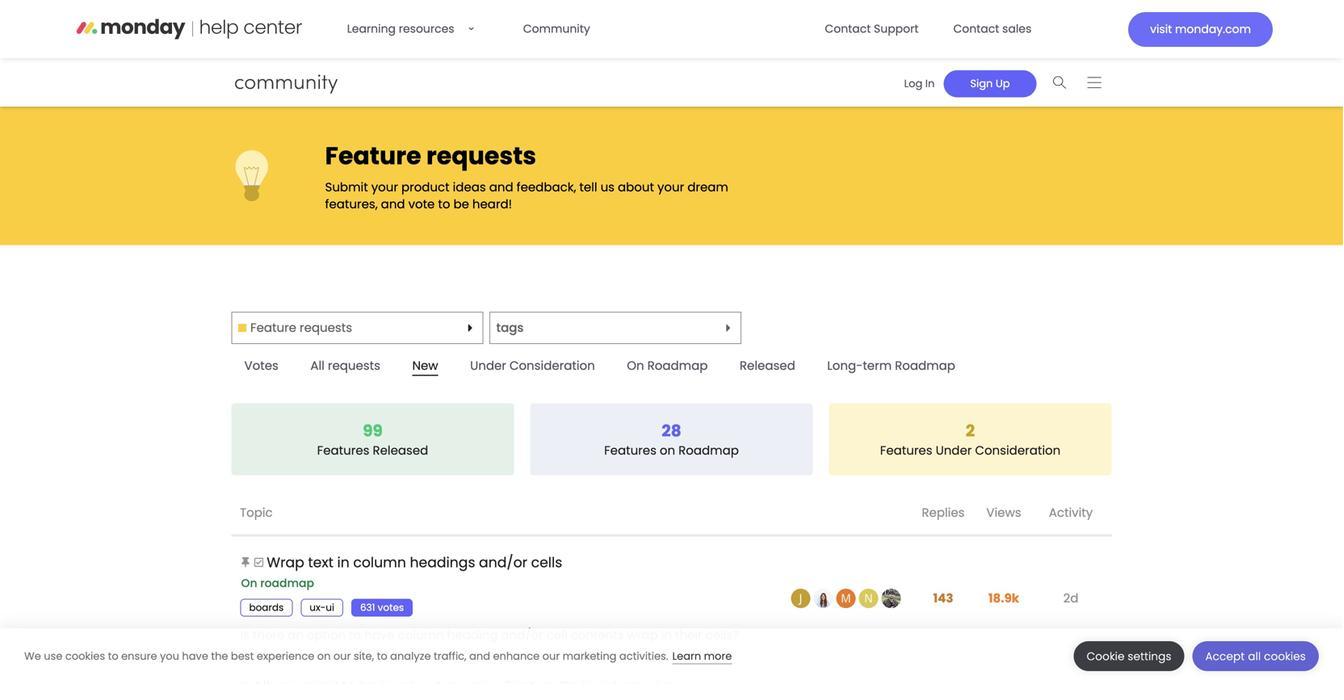 Task type: describe. For each thing, give the bounding box(es) containing it.
sign up button
[[944, 70, 1037, 97]]

under inside 'link'
[[470, 357, 506, 374]]

631 votes link
[[351, 599, 413, 617]]

2 features under consideration
[[880, 420, 1061, 459]]

released link
[[727, 353, 809, 378]]

2 your from the left
[[658, 179, 685, 196]]

visit monday.com
[[1151, 21, 1252, 37]]

headings
[[410, 553, 475, 573]]

monday.com
[[1176, 21, 1252, 37]]

traffic,
[[434, 649, 467, 664]]

consideration inside 'link'
[[510, 357, 595, 374]]

long-
[[828, 357, 863, 374]]

consideration inside 2 features under consideration
[[976, 442, 1061, 459]]

experience
[[257, 649, 315, 664]]

to right site,
[[377, 649, 388, 664]]

dream
[[688, 179, 729, 196]]

option
[[307, 627, 346, 644]]

0 vertical spatial released
[[740, 357, 796, 374]]

activity
[[1049, 504, 1093, 522]]

heading
[[447, 627, 498, 644]]

features for 28
[[604, 442, 657, 459]]

all
[[311, 357, 325, 374]]

ux-ui link
[[301, 599, 343, 617]]

be
[[454, 196, 469, 213]]

wrap
[[267, 553, 304, 573]]

this topic is pinned for you; it will display at the top of its category image
[[240, 557, 251, 568]]

accept all cookies button
[[1193, 642, 1319, 671]]

settings
[[1128, 649, 1172, 664]]

99 features released
[[317, 420, 428, 459]]

1 vertical spatial and/or
[[501, 627, 543, 644]]

new link
[[399, 353, 451, 378]]

marketing
[[563, 649, 617, 664]]

an
[[288, 627, 304, 644]]

features,
[[325, 196, 378, 213]]

ux-ui
[[310, 601, 334, 614]]

tell
[[580, 179, 598, 196]]

learning resources
[[347, 21, 455, 37]]

feature for feature requests submit your product ideas and feedback, tell us about your dream features, and vote to be heard!
[[325, 139, 421, 173]]

tags
[[496, 319, 524, 337]]

on
[[627, 357, 644, 374]]

to left ensure
[[108, 649, 118, 664]]

contact sales link
[[944, 13, 1042, 45]]

feature requests submit your product ideas and feedback, tell us about your dream features, and vote to be heard!
[[325, 139, 729, 213]]

contact sales
[[954, 21, 1032, 37]]

log
[[904, 76, 923, 91]]

votes
[[244, 357, 279, 374]]

99
[[363, 420, 383, 442]]

jo spencer - original poster image
[[791, 589, 811, 608]]

631 votes
[[360, 601, 404, 614]]

accept
[[1206, 649, 1245, 664]]

site,
[[354, 649, 374, 664]]

1 vertical spatial column
[[398, 627, 444, 644]]

analyze
[[390, 649, 431, 664]]

replies
[[922, 504, 965, 522]]

1 tags list from the top
[[240, 573, 406, 592]]

cookie settings button
[[1074, 642, 1185, 671]]

their
[[675, 627, 703, 644]]

visit
[[1151, 21, 1173, 37]]

up
[[996, 76, 1010, 91]]

text
[[308, 553, 334, 573]]

1 horizontal spatial in
[[661, 627, 672, 644]]

cookie settings
[[1087, 649, 1172, 664]]

released inside 99 features released
[[373, 442, 428, 459]]

the
[[211, 649, 228, 664]]

1 your from the left
[[371, 179, 398, 196]]

monday community forum image
[[110, 71, 369, 94]]

all
[[1249, 649, 1261, 664]]

2d
[[1064, 590, 1079, 607]]

2
[[966, 420, 975, 442]]

views button
[[974, 492, 1035, 536]]

resources
[[399, 21, 455, 37]]

cookies for use
[[65, 649, 105, 664]]

nikola mastilovic (spicytab) - frequent poster image
[[859, 589, 879, 608]]

we use cookies to ensure you have the best experience on our site, to analyze traffic, and enhance our marketing activities. learn more
[[24, 649, 732, 664]]

juliette  - accepted answer image
[[814, 589, 833, 608]]

contact for contact support
[[825, 21, 871, 37]]

requests for feature requests
[[300, 319, 352, 337]]

votes
[[378, 601, 404, 614]]

log in
[[904, 76, 935, 91]]

wrap text in column headings and/or cells
[[267, 553, 563, 573]]

mark chinsky - frequent poster image
[[837, 589, 856, 608]]

requests for feature requests submit your product ideas and feedback, tell us about your dream features, and vote to be heard!
[[427, 139, 537, 173]]

learn more link
[[673, 649, 732, 665]]

cell
[[547, 627, 568, 644]]

on roadmap link
[[614, 353, 721, 378]]

long-term roadmap link
[[815, 353, 969, 378]]

on inside dialog
[[317, 649, 331, 664]]

support
[[874, 21, 919, 37]]

topic
[[240, 504, 273, 522]]

features for 2
[[880, 442, 933, 459]]

log in button
[[896, 70, 944, 97]]

votes link
[[231, 353, 292, 378]]

is there an option to have column heading and/or cell contents wrap in their cells?
[[240, 627, 739, 644]]

sales
[[1003, 21, 1032, 37]]

monday.com logo image
[[76, 13, 303, 45]]

accept all cookies
[[1206, 649, 1306, 664]]



Task type: locate. For each thing, give the bounding box(es) containing it.
under consideration link
[[457, 353, 608, 378]]

requests up ideas
[[427, 139, 537, 173]]

under down tags
[[470, 357, 506, 374]]

0 horizontal spatial contact
[[825, 21, 871, 37]]

2 our from the left
[[543, 649, 560, 664]]

menu image
[[1088, 76, 1102, 88]]

0 horizontal spatial have
[[182, 649, 208, 664]]

enhance
[[493, 649, 540, 664]]

0 horizontal spatial cookies
[[65, 649, 105, 664]]

143
[[934, 590, 954, 607]]

1 cookies from the left
[[65, 649, 105, 664]]

0 vertical spatial requests
[[427, 139, 537, 173]]

under
[[470, 357, 506, 374], [936, 442, 972, 459]]

18.9k
[[989, 590, 1020, 607]]

2 horizontal spatial features
[[880, 442, 933, 459]]

requests
[[427, 139, 537, 173], [300, 319, 352, 337], [328, 357, 381, 374]]

is there an option to have column heading and/or cell contents wrap in their cells? link
[[240, 627, 783, 644]]

in
[[926, 76, 935, 91]]

contents
[[571, 627, 624, 644]]

0 horizontal spatial released
[[373, 442, 428, 459]]

cookies right use
[[65, 649, 105, 664]]

tags list containing boards
[[240, 599, 421, 617]]

and/or
[[479, 553, 528, 573], [501, 627, 543, 644]]

2d link
[[1060, 578, 1083, 619]]

1 vertical spatial under
[[936, 442, 972, 459]]

in right the text
[[337, 553, 350, 573]]

wrap
[[627, 627, 658, 644]]

requests for all requests
[[328, 357, 381, 374]]

community link
[[514, 13, 600, 45]]

tags list up option
[[240, 599, 421, 617]]

2 cookies from the left
[[1265, 649, 1306, 664]]

best
[[231, 649, 254, 664]]

under inside 2 features under consideration
[[936, 442, 972, 459]]

0 vertical spatial on
[[660, 442, 676, 459]]

our left site,
[[334, 649, 351, 664]]

cookies right all
[[1265, 649, 1306, 664]]

1 horizontal spatial your
[[658, 179, 685, 196]]

wrap text in column headings and/or cells link
[[267, 541, 563, 585]]

feature inside 'feature requests submit your product ideas and feedback, tell us about your dream features, and vote to be heard!'
[[325, 139, 421, 173]]

column up analyze
[[398, 627, 444, 644]]

0 vertical spatial in
[[337, 553, 350, 573]]

0 horizontal spatial our
[[334, 649, 351, 664]]

and
[[489, 179, 514, 196], [381, 196, 405, 213], [469, 649, 490, 664]]

143 button
[[930, 580, 958, 617]]

1 horizontal spatial released
[[740, 357, 796, 374]]

have
[[365, 627, 395, 644], [182, 649, 208, 664]]

product
[[402, 179, 450, 196]]

2 vertical spatial requests
[[328, 357, 381, 374]]

search image
[[1053, 76, 1067, 88]]

our down cell
[[543, 649, 560, 664]]

column up 631 votes
[[353, 553, 406, 573]]

2 tags list from the top
[[240, 599, 421, 617]]

this topic has a solution image
[[254, 557, 264, 568]]

navigation containing log in
[[890, 65, 1112, 100]]

more
[[704, 649, 732, 664]]

0 vertical spatial tags list
[[240, 573, 406, 592]]

ui
[[326, 601, 334, 614]]

28
[[662, 420, 682, 442]]

consideration
[[510, 357, 595, 374], [976, 442, 1061, 459]]

1 vertical spatial requests
[[300, 319, 352, 337]]

new
[[412, 357, 438, 374]]

0 vertical spatial feature
[[325, 139, 421, 173]]

on roadmap
[[627, 357, 708, 374]]

0 horizontal spatial feature
[[250, 319, 297, 337]]

1 horizontal spatial cookies
[[1265, 649, 1306, 664]]

cells?
[[706, 627, 739, 644]]

1 our from the left
[[334, 649, 351, 664]]

tags list down the text
[[240, 573, 406, 592]]

your
[[371, 179, 398, 196], [658, 179, 685, 196]]

1 horizontal spatial features
[[604, 442, 657, 459]]

consideration down tags
[[510, 357, 595, 374]]

features inside 28 features on roadmap
[[604, 442, 657, 459]]

under consideration
[[470, 357, 595, 374]]

learning resources link
[[338, 13, 498, 45]]

and left vote
[[381, 196, 405, 213]]

1 vertical spatial in
[[661, 627, 672, 644]]

contact inside "link"
[[825, 21, 871, 37]]

0 horizontal spatial features
[[317, 442, 370, 459]]

and/or up the enhance
[[501, 627, 543, 644]]

0 vertical spatial consideration
[[510, 357, 595, 374]]

activity button
[[1035, 492, 1112, 536]]

have up we use cookies to ensure you have the best experience on our site, to analyze traffic, and enhance our marketing activities. learn more
[[365, 627, 395, 644]]

roadmap inside 28 features on roadmap
[[679, 442, 739, 459]]

to up site,
[[349, 627, 361, 644]]

cookies for all
[[1265, 649, 1306, 664]]

jose  - most recent poster image
[[882, 589, 901, 608]]

cells
[[531, 553, 563, 573]]

1 vertical spatial tags list
[[240, 599, 421, 617]]

1 vertical spatial feature
[[250, 319, 297, 337]]

roadmap
[[648, 357, 708, 374], [895, 357, 956, 374], [679, 442, 739, 459]]

have left the
[[182, 649, 208, 664]]

0 horizontal spatial consideration
[[510, 357, 595, 374]]

sign
[[971, 76, 993, 91]]

2 contact from the left
[[954, 21, 1000, 37]]

learning
[[347, 21, 396, 37]]

1 horizontal spatial feature
[[325, 139, 421, 173]]

under up "replies"
[[936, 442, 972, 459]]

feature
[[325, 139, 421, 173], [250, 319, 297, 337]]

1 contact from the left
[[825, 21, 871, 37]]

tags list
[[240, 573, 406, 592], [240, 599, 421, 617]]

contact
[[825, 21, 871, 37], [954, 21, 1000, 37]]

feature requests
[[250, 319, 352, 337]]

2 features from the left
[[604, 442, 657, 459]]

3 features from the left
[[880, 442, 933, 459]]

long-term roadmap
[[828, 357, 956, 374]]

and down heading
[[469, 649, 490, 664]]

28 features on roadmap
[[604, 420, 739, 459]]

0 vertical spatial under
[[470, 357, 506, 374]]

we
[[24, 649, 41, 664]]

0 horizontal spatial in
[[337, 553, 350, 573]]

your right submit
[[371, 179, 398, 196]]

on inside 28 features on roadmap
[[660, 442, 676, 459]]

about
[[618, 179, 654, 196]]

to inside 'feature requests submit your product ideas and feedback, tell us about your dream features, and vote to be heard!'
[[438, 196, 450, 213]]

1 vertical spatial consideration
[[976, 442, 1061, 459]]

there
[[253, 627, 285, 644]]

1 horizontal spatial on
[[660, 442, 676, 459]]

dialog
[[0, 629, 1344, 684]]

feature up votes
[[250, 319, 297, 337]]

is
[[240, 627, 250, 644]]

feature for feature requests
[[250, 319, 297, 337]]

contact support link
[[816, 13, 929, 45]]

cookies inside button
[[1265, 649, 1306, 664]]

use
[[44, 649, 63, 664]]

contact left sales
[[954, 21, 1000, 37]]

cookie
[[1087, 649, 1125, 664]]

replies button
[[913, 492, 974, 536]]

1 horizontal spatial have
[[365, 627, 395, 644]]

feedback,
[[517, 179, 576, 196]]

your right about
[[658, 179, 685, 196]]

all requests link
[[298, 353, 393, 378]]

features inside 2 features under consideration
[[880, 442, 933, 459]]

features
[[317, 442, 370, 459], [604, 442, 657, 459], [880, 442, 933, 459]]

0 vertical spatial have
[[365, 627, 395, 644]]

cookies
[[65, 649, 105, 664], [1265, 649, 1306, 664]]

1 features from the left
[[317, 442, 370, 459]]

views
[[987, 504, 1022, 522]]

1 vertical spatial on
[[317, 649, 331, 664]]

community
[[523, 21, 590, 37]]

activities.
[[620, 649, 669, 664]]

1 horizontal spatial consideration
[[976, 442, 1061, 459]]

our
[[334, 649, 351, 664], [543, 649, 560, 664]]

features inside 99 features released
[[317, 442, 370, 459]]

to left be
[[438, 196, 450, 213]]

1 vertical spatial released
[[373, 442, 428, 459]]

1 horizontal spatial contact
[[954, 21, 1000, 37]]

and right ideas
[[489, 179, 514, 196]]

requests inside 'feature requests submit your product ideas and feedback, tell us about your dream features, and vote to be heard!'
[[427, 139, 537, 173]]

ensure
[[121, 649, 157, 664]]

and/or left cells
[[479, 553, 528, 573]]

ux-
[[310, 601, 326, 614]]

heard!
[[473, 196, 512, 213]]

feature up submit
[[325, 139, 421, 173]]

boards link
[[240, 599, 293, 617]]

ideas
[[453, 179, 486, 196]]

contact support
[[825, 21, 919, 37]]

0 vertical spatial and/or
[[479, 553, 528, 573]]

requests up all
[[300, 319, 352, 337]]

submit
[[325, 179, 368, 196]]

dialog containing cookie settings
[[0, 629, 1344, 684]]

requests right all
[[328, 357, 381, 374]]

visit monday.com link
[[1129, 12, 1273, 47]]

1 horizontal spatial our
[[543, 649, 560, 664]]

contact for contact sales
[[954, 21, 1000, 37]]

0 horizontal spatial your
[[371, 179, 398, 196]]

0 horizontal spatial on
[[317, 649, 331, 664]]

this topic is pinned for you; it will display at the top of its category image
[[240, 681, 251, 684]]

features for 99
[[317, 442, 370, 459]]

consideration right "2"
[[976, 442, 1061, 459]]

0 horizontal spatial under
[[470, 357, 506, 374]]

navigation
[[890, 65, 1112, 100]]

us
[[601, 179, 615, 196]]

1 vertical spatial have
[[182, 649, 208, 664]]

0 vertical spatial column
[[353, 553, 406, 573]]

1 horizontal spatial under
[[936, 442, 972, 459]]

and inside dialog
[[469, 649, 490, 664]]

sign up
[[971, 76, 1010, 91]]

contact left 'support'
[[825, 21, 871, 37]]

you
[[160, 649, 179, 664]]

in left their
[[661, 627, 672, 644]]

posters element
[[787, 492, 913, 536]]



Task type: vqa. For each thing, say whether or not it's contained in the screenshot.
We use cookies to ensure you have the best experience on our site, to analyze traffic, and enhance our marketing activities. Learn more
yes



